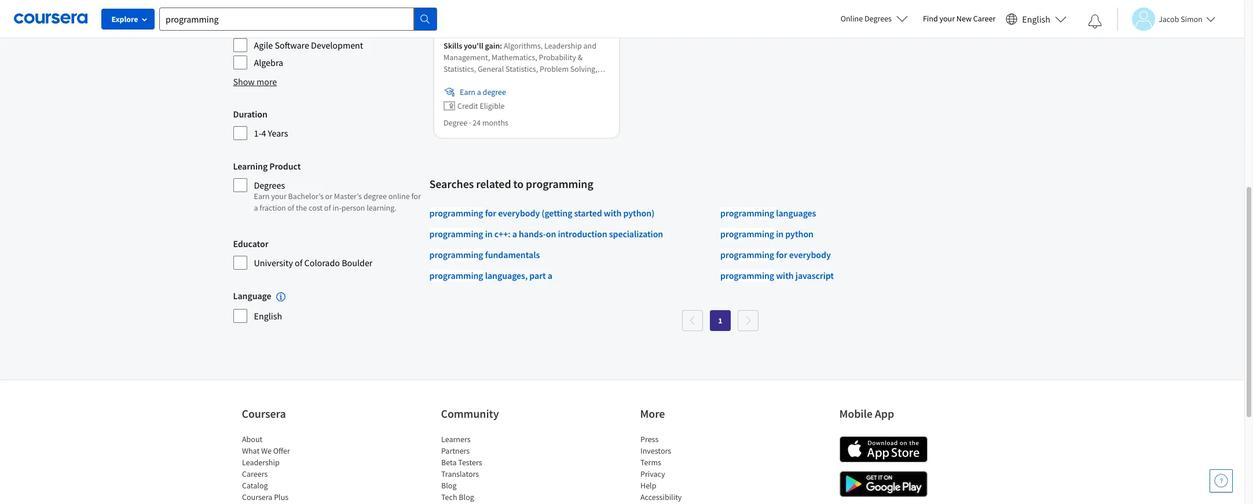Task type: vqa. For each thing, say whether or not it's contained in the screenshot.


Task type: describe. For each thing, give the bounding box(es) containing it.
skills you'll gain :
[[443, 41, 504, 51]]

development
[[311, 39, 363, 51]]

accounting
[[254, 5, 297, 16]]

coursera plus link
[[242, 493, 288, 503]]

learning product
[[233, 160, 301, 172]]

degrees inside online degrees 'dropdown button'
[[865, 13, 892, 24]]

·
[[469, 118, 471, 128]]

english inside english button
[[1022, 13, 1051, 25]]

a right '++:'
[[512, 228, 517, 240]]

1 horizontal spatial with
[[776, 270, 794, 282]]

english inside language group
[[254, 311, 282, 322]]

master of engineering in engineering management
[[443, 4, 587, 30]]

earn for earn a degree
[[460, 87, 475, 98]]

master's
[[334, 191, 362, 202]]

programming for everybody
[[720, 249, 831, 261]]

fundamentals
[[485, 249, 540, 261]]

testers
[[458, 458, 482, 468]]

master
[[443, 4, 470, 16]]

credit eligible
[[457, 101, 504, 111]]

started
[[574, 208, 602, 219]]

javascript
[[796, 270, 834, 282]]

a right part
[[548, 270, 552, 282]]

more
[[257, 76, 277, 87]]

educator group
[[233, 237, 422, 270]]

explore
[[111, 14, 138, 24]]

privacy
[[640, 469, 665, 480]]

searches
[[429, 177, 474, 191]]

degree
[[443, 118, 467, 128]]

to
[[513, 177, 524, 191]]

(
[[542, 208, 545, 219]]

,
[[525, 270, 528, 282]]

we
[[261, 446, 271, 457]]

part
[[530, 270, 546, 282]]

1 horizontal spatial blog
[[459, 493, 474, 503]]

download on the app store image
[[839, 437, 927, 463]]

coursera inside about what we offer leadership careers catalog coursera plus
[[242, 493, 272, 503]]

programming for programming languages , part a
[[429, 270, 483, 282]]

1 horizontal spatial degree
[[482, 87, 506, 98]]

fraction
[[260, 203, 286, 213]]

educator
[[233, 238, 268, 250]]

bachelor's
[[288, 191, 324, 202]]

credit
[[457, 101, 478, 111]]

-
[[543, 228, 546, 240]]

find
[[923, 13, 938, 24]]

catalog
[[242, 481, 268, 491]]

earn for earn your bachelor's or master's degree online for a fraction of the cost of in-person learning.
[[254, 191, 270, 202]]

1 horizontal spatial python
[[785, 228, 814, 240]]

gain
[[485, 41, 500, 51]]

c
[[494, 228, 499, 240]]

show more button
[[233, 75, 277, 89]]

simon
[[1181, 14, 1203, 24]]

careers
[[242, 469, 267, 480]]

what
[[242, 446, 259, 457]]

university of colorado boulder
[[254, 257, 373, 269]]

help center image
[[1214, 474, 1228, 488]]

find your new career
[[923, 13, 996, 24]]

jacob
[[1159, 14, 1179, 24]]

privacy link
[[640, 469, 665, 480]]

list for community
[[441, 434, 539, 504]]

programming in python
[[720, 228, 814, 240]]

programming fundamentals
[[429, 249, 540, 261]]

1
[[718, 316, 723, 326]]

community
[[441, 407, 499, 421]]

in-
[[333, 203, 342, 213]]

investors
[[640, 446, 671, 457]]

partners link
[[441, 446, 470, 457]]

programming for programming for everybody
[[720, 249, 774, 261]]

programming up getting
[[526, 177, 593, 191]]

mobile
[[839, 407, 873, 421]]

in for programming in python
[[776, 228, 784, 240]]

degree · 24 months
[[443, 118, 508, 128]]

leadership
[[242, 458, 279, 468]]

online
[[841, 13, 863, 24]]

learners
[[441, 435, 470, 445]]

beta
[[441, 458, 456, 468]]

learning.
[[367, 203, 397, 213]]

information about this filter group image
[[276, 293, 285, 302]]

algebra
[[254, 57, 283, 68]]

learners partners beta testers translators blog tech blog
[[441, 435, 482, 503]]

months
[[482, 118, 508, 128]]

specialization
[[609, 228, 663, 240]]

programming for programming languages
[[720, 208, 774, 219]]

on
[[546, 228, 556, 240]]

language group
[[233, 289, 422, 324]]

for inside 'earn your bachelor's or master's degree online for a fraction of the cost of in-person learning.'
[[411, 191, 421, 202]]

press
[[640, 435, 658, 445]]

accessibility
[[640, 493, 682, 503]]

english button
[[1001, 0, 1071, 38]]

a up credit eligible
[[477, 87, 481, 98]]

press investors terms privacy help accessibility
[[640, 435, 682, 503]]

programming for programming fundamentals
[[429, 249, 483, 261]]

find your new career link
[[917, 12, 1001, 26]]

of inside educator group
[[295, 257, 303, 269]]



Task type: locate. For each thing, give the bounding box(es) containing it.
0 horizontal spatial earn
[[254, 191, 270, 202]]

coursera image
[[14, 9, 87, 28]]

0 horizontal spatial degree
[[364, 191, 387, 202]]

your
[[940, 13, 955, 24], [271, 191, 287, 202]]

1 horizontal spatial everybody
[[789, 249, 831, 261]]

1 horizontal spatial for
[[485, 208, 496, 219]]

0 horizontal spatial english
[[254, 311, 282, 322]]

0 horizontal spatial with
[[604, 208, 622, 219]]

everybody up javascript
[[789, 249, 831, 261]]

explore button
[[101, 9, 155, 30]]

offer
[[273, 446, 290, 457]]

0 horizontal spatial your
[[271, 191, 287, 202]]

investors link
[[640, 446, 671, 457]]

0 horizontal spatial everybody
[[498, 208, 540, 219]]

product
[[269, 160, 301, 172]]

person
[[342, 203, 365, 213]]

:
[[500, 41, 502, 51]]

0 vertical spatial degrees
[[865, 13, 892, 24]]

1 vertical spatial your
[[271, 191, 287, 202]]

3 list from the left
[[640, 434, 739, 504]]

list for more
[[640, 434, 739, 504]]

1 vertical spatial degree
[[364, 191, 387, 202]]

0 vertical spatial for
[[411, 191, 421, 202]]

mobile app
[[839, 407, 894, 421]]

learning product group
[[233, 159, 422, 218]]

earn inside 'earn your bachelor's or master's degree online for a fraction of the cost of in-person learning.'
[[254, 191, 270, 202]]

2 horizontal spatial list
[[640, 434, 739, 504]]

0 vertical spatial everybody
[[498, 208, 540, 219]]

with
[[604, 208, 622, 219], [776, 270, 794, 282]]

1 vertical spatial earn
[[254, 191, 270, 202]]

press link
[[640, 435, 658, 445]]

0 vertical spatial blog
[[441, 481, 456, 491]]

degrees inside learning product "group"
[[254, 180, 285, 191]]

management
[[443, 18, 495, 30]]

earn your bachelor's or master's degree online for a fraction of the cost of in-person learning.
[[254, 191, 421, 213]]

for up programming with javascript
[[776, 249, 787, 261]]

list containing learners
[[441, 434, 539, 504]]

the
[[296, 203, 307, 213]]

1 horizontal spatial languages
[[776, 208, 816, 219]]

plus
[[274, 493, 288, 503]]

everybody up hands
[[498, 208, 540, 219]]

career
[[973, 13, 996, 24]]

tech
[[441, 493, 457, 503]]

list containing about
[[242, 434, 340, 504]]

programming down programming in python
[[720, 249, 774, 261]]

more
[[640, 407, 665, 421]]

colorado
[[304, 257, 340, 269]]

degrees right online
[[865, 13, 892, 24]]

of left "the"
[[288, 203, 294, 213]]

for
[[411, 191, 421, 202], [485, 208, 496, 219], [776, 249, 787, 261]]

languages down fundamentals
[[485, 270, 525, 282]]

degree inside 'earn your bachelor's or master's degree online for a fraction of the cost of in-person learning.'
[[364, 191, 387, 202]]

24
[[472, 118, 480, 128]]

in for programming in c ++: a hands - on introduction specialization
[[485, 228, 493, 240]]

0 vertical spatial earn
[[460, 87, 475, 98]]

degree up 'learning.' at the top of the page
[[364, 191, 387, 202]]

1 horizontal spatial engineering
[[540, 4, 587, 16]]

beta testers link
[[441, 458, 482, 468]]

1 engineering from the left
[[481, 4, 529, 16]]

0 vertical spatial degree
[[482, 87, 506, 98]]

for up c
[[485, 208, 496, 219]]

with down programming for everybody
[[776, 270, 794, 282]]

degree
[[482, 87, 506, 98], [364, 191, 387, 202]]

0 vertical spatial english
[[1022, 13, 1051, 25]]

what we offer link
[[242, 446, 290, 457]]

earn up fraction on the left of page
[[254, 191, 270, 202]]

)
[[652, 208, 655, 219]]

list containing press
[[640, 434, 739, 504]]

with right started
[[604, 208, 622, 219]]

earn up credit
[[460, 87, 475, 98]]

about link
[[242, 435, 262, 445]]

skills
[[443, 41, 462, 51]]

english
[[1022, 13, 1051, 25], [254, 311, 282, 322]]

1 vertical spatial for
[[485, 208, 496, 219]]

of left colorado
[[295, 257, 303, 269]]

degrees down learning product
[[254, 180, 285, 191]]

python up programming for everybody
[[785, 228, 814, 240]]

0 vertical spatial languages
[[776, 208, 816, 219]]

languages for programming languages
[[776, 208, 816, 219]]

searches related to programming
[[429, 177, 593, 191]]

for right the online
[[411, 191, 421, 202]]

agile software development
[[254, 39, 363, 51]]

1 vertical spatial coursera
[[242, 493, 272, 503]]

terms
[[640, 458, 661, 468]]

your up fraction on the left of page
[[271, 191, 287, 202]]

0 horizontal spatial languages
[[485, 270, 525, 282]]

1 vertical spatial english
[[254, 311, 282, 322]]

0 vertical spatial coursera
[[242, 407, 286, 421]]

None search field
[[159, 7, 437, 30]]

jacob simon button
[[1117, 7, 1215, 30]]

your for earn
[[271, 191, 287, 202]]

programming up programming fundamentals
[[429, 228, 483, 240]]

degree up eligible
[[482, 87, 506, 98]]

language
[[233, 290, 271, 302]]

you'll
[[464, 41, 483, 51]]

coursera down catalog
[[242, 493, 272, 503]]

1 coursera from the top
[[242, 407, 286, 421]]

of left in-
[[324, 203, 331, 213]]

app
[[875, 407, 894, 421]]

terms link
[[640, 458, 661, 468]]

of up management
[[472, 4, 479, 16]]

about
[[242, 435, 262, 445]]

0 horizontal spatial for
[[411, 191, 421, 202]]

2 vertical spatial for
[[776, 249, 787, 261]]

0 vertical spatial your
[[940, 13, 955, 24]]

engineering
[[481, 4, 529, 16], [540, 4, 587, 16]]

for for programming for everybody ( getting started with python )
[[485, 208, 496, 219]]

show more
[[233, 76, 277, 87]]

1 vertical spatial languages
[[485, 270, 525, 282]]

programming for programming for everybody ( getting started with python )
[[429, 208, 483, 219]]

languages for programming languages , part a
[[485, 270, 525, 282]]

0 horizontal spatial degrees
[[254, 180, 285, 191]]

cost
[[309, 203, 323, 213]]

1 horizontal spatial degrees
[[865, 13, 892, 24]]

show notifications image
[[1088, 14, 1102, 28]]

1 list from the left
[[242, 434, 340, 504]]

1 horizontal spatial in
[[530, 4, 538, 16]]

programming languages
[[720, 208, 816, 219]]

programming in c ++: a hands - on introduction specialization
[[429, 228, 663, 240]]

2 horizontal spatial in
[[776, 228, 784, 240]]

in inside master of engineering in engineering management
[[530, 4, 538, 16]]

help link
[[640, 481, 656, 491]]

your inside 'earn your bachelor's or master's degree online for a fraction of the cost of in-person learning.'
[[271, 191, 287, 202]]

leadership link
[[242, 458, 279, 468]]

everybody
[[498, 208, 540, 219], [789, 249, 831, 261]]

2 coursera from the top
[[242, 493, 272, 503]]

coursera up about
[[242, 407, 286, 421]]

programming for programming with javascript
[[720, 270, 774, 282]]

accessibility link
[[640, 493, 682, 503]]

your for find
[[940, 13, 955, 24]]

What do you want to learn? text field
[[159, 7, 414, 30]]

duration group
[[233, 107, 422, 141]]

careers link
[[242, 469, 267, 480]]

of inside master of engineering in engineering management
[[472, 4, 479, 16]]

a inside 'earn your bachelor's or master's degree online for a fraction of the cost of in-person learning.'
[[254, 203, 258, 213]]

1 horizontal spatial earn
[[460, 87, 475, 98]]

0 horizontal spatial blog
[[441, 481, 456, 491]]

1-
[[254, 127, 261, 139]]

blog right tech
[[459, 493, 474, 503]]

1 horizontal spatial list
[[441, 434, 539, 504]]

programming down programming languages
[[720, 228, 774, 240]]

1 horizontal spatial english
[[1022, 13, 1051, 25]]

online degrees button
[[831, 6, 917, 31]]

coursera
[[242, 407, 286, 421], [242, 493, 272, 503]]

or
[[325, 191, 332, 202]]

2 list from the left
[[441, 434, 539, 504]]

0 horizontal spatial python
[[623, 208, 652, 219]]

duration
[[233, 108, 267, 120]]

python up "specialization"
[[623, 208, 652, 219]]

everybody for programming for everybody ( getting started with python )
[[498, 208, 540, 219]]

earn
[[460, 87, 475, 98], [254, 191, 270, 202]]

2 engineering from the left
[[540, 4, 587, 16]]

english down information about this filter group image
[[254, 311, 282, 322]]

programming down searches
[[429, 208, 483, 219]]

eligible
[[479, 101, 504, 111]]

master of engineering in engineering management link
[[443, 3, 610, 31]]

your right the find
[[940, 13, 955, 24]]

programming down programming for everybody
[[720, 270, 774, 282]]

a
[[477, 87, 481, 98], [254, 203, 258, 213], [512, 228, 517, 240], [548, 270, 552, 282]]

earn a degree
[[460, 87, 506, 98]]

1 vertical spatial everybody
[[789, 249, 831, 261]]

degrees
[[865, 13, 892, 24], [254, 180, 285, 191]]

related
[[476, 177, 511, 191]]

new
[[957, 13, 972, 24]]

get it on google play image
[[839, 472, 927, 498]]

online
[[388, 191, 410, 202]]

list
[[242, 434, 340, 504], [441, 434, 539, 504], [640, 434, 739, 504]]

languages up programming in python
[[776, 208, 816, 219]]

++:
[[499, 228, 511, 240]]

1 horizontal spatial your
[[940, 13, 955, 24]]

online degrees
[[841, 13, 892, 24]]

for for programming for everybody
[[776, 249, 787, 261]]

blog
[[441, 481, 456, 491], [459, 493, 474, 503]]

catalog link
[[242, 481, 268, 491]]

2 horizontal spatial for
[[776, 249, 787, 261]]

learning
[[233, 160, 268, 172]]

list for coursera
[[242, 434, 340, 504]]

programming up programming in python
[[720, 208, 774, 219]]

programming for programming in c ++: a hands - on introduction specialization
[[429, 228, 483, 240]]

1 vertical spatial degrees
[[254, 180, 285, 191]]

of
[[472, 4, 479, 16], [288, 203, 294, 213], [324, 203, 331, 213], [295, 257, 303, 269]]

everybody for programming for everybody
[[789, 249, 831, 261]]

1 vertical spatial python
[[785, 228, 814, 240]]

a left fraction on the left of page
[[254, 203, 258, 213]]

programming up programming languages , part a
[[429, 249, 483, 261]]

help
[[640, 481, 656, 491]]

blog up tech
[[441, 481, 456, 491]]

boulder
[[342, 257, 373, 269]]

programming with javascript
[[720, 270, 834, 282]]

0 horizontal spatial engineering
[[481, 4, 529, 16]]

1 vertical spatial with
[[776, 270, 794, 282]]

4
[[261, 127, 266, 139]]

0 vertical spatial python
[[623, 208, 652, 219]]

programming down programming fundamentals
[[429, 270, 483, 282]]

partners
[[441, 446, 470, 457]]

getting
[[545, 208, 572, 219]]

hands
[[519, 228, 543, 240]]

0 horizontal spatial list
[[242, 434, 340, 504]]

programming languages , part a
[[429, 270, 552, 282]]

0 vertical spatial with
[[604, 208, 622, 219]]

1 vertical spatial blog
[[459, 493, 474, 503]]

english right career
[[1022, 13, 1051, 25]]

0 horizontal spatial in
[[485, 228, 493, 240]]

blog link
[[441, 481, 456, 491]]

programming for programming in python
[[720, 228, 774, 240]]



